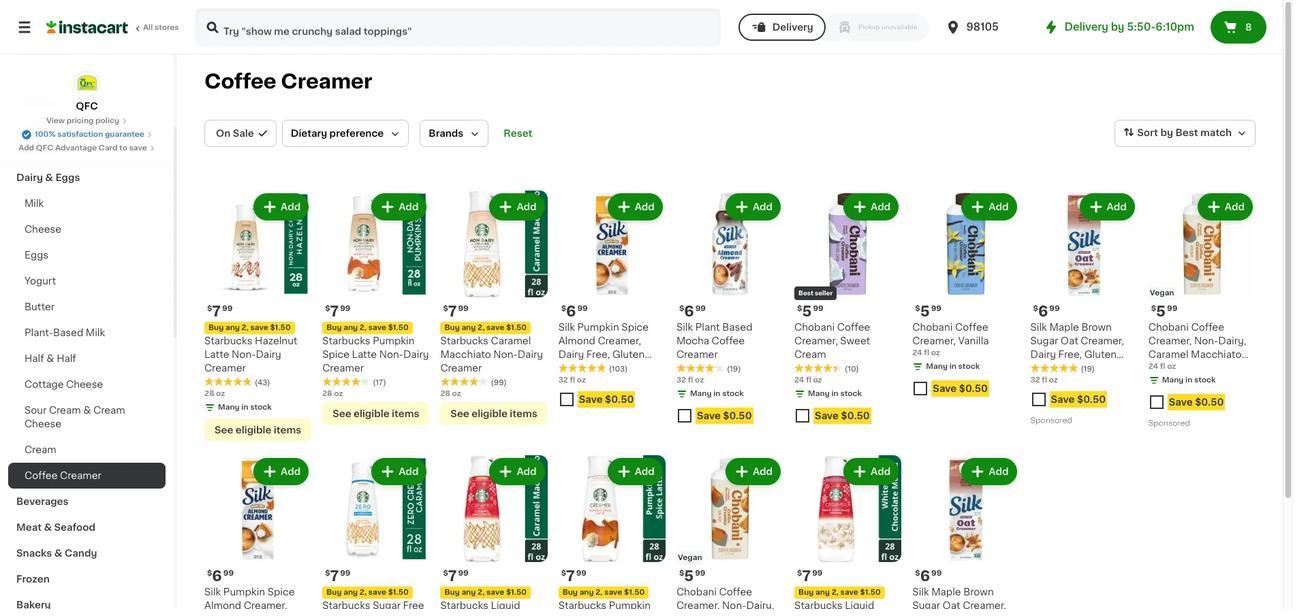Task type: locate. For each thing, give the bounding box(es) containing it.
1 32 fl oz from the left
[[559, 377, 586, 384]]

best left "seller"
[[799, 290, 814, 297]]

policy
[[95, 117, 119, 125]]

1 soy from the left
[[585, 364, 603, 374]]

32 for soy
[[559, 377, 568, 384]]

1 28 oz from the left
[[204, 391, 225, 398]]

1 horizontal spatial qfc
[[76, 102, 98, 111]]

Search field
[[196, 10, 719, 45]]

0 vertical spatial 24 fl oz
[[1149, 363, 1176, 371]]

see eligible items button
[[322, 403, 430, 426], [440, 403, 548, 426], [204, 419, 312, 442]]

0 horizontal spatial by
[[1111, 22, 1125, 32]]

cheese down "half & half" link
[[66, 380, 103, 390]]

1 horizontal spatial half
[[57, 354, 76, 364]]

28 for starbucks pumpkin spice latte non-dairy creamer
[[322, 391, 332, 398]]

1 horizontal spatial pumpkin
[[373, 337, 415, 346]]

0 horizontal spatial brown
[[964, 588, 994, 598]]

0 horizontal spatial maple
[[932, 588, 961, 598]]

dietary
[[291, 129, 327, 138]]

save for silk maple brown sugar oat creamer, dairy free, gluten free, soy free
[[1051, 395, 1075, 405]]

6 up silk pumpkin spice almond creamer
[[212, 570, 222, 584]]

1 vertical spatial by
[[1161, 128, 1173, 138]]

caramel up flavored
[[1149, 350, 1189, 360]]

28 down starbucks pumpkin spice latte non-dairy creamer at the left bottom of the page
[[322, 391, 332, 398]]

in down chobani coffee creamer, vanilla 24 fl oz
[[950, 363, 957, 371]]

1 vertical spatial brown
[[964, 588, 994, 598]]

save $0.50 button for silk pumpkin spice almond creamer, dairy free, gluten free, soy free
[[559, 389, 666, 414]]

1 vertical spatial best
[[799, 290, 814, 297]]

silk inside silk pumpkin spice almond creamer, dairy free, gluten free, soy free
[[559, 323, 575, 333]]

0 horizontal spatial almond
[[204, 602, 241, 610]]

eggs up yogurt
[[25, 251, 48, 260]]

cream down best seller
[[795, 350, 826, 360]]

24
[[913, 350, 922, 357], [1149, 363, 1159, 371], [795, 377, 804, 384]]

dairy inside starbucks pumpkin spice latte non-dairy creamer
[[403, 350, 429, 360]]

starbucks inside starbucks caramel macchiato non-dairy creamer
[[440, 337, 489, 346]]

28 oz down the starbucks hazelnut latte non-dairy creamer on the bottom left of the page
[[204, 391, 225, 398]]

see eligible items down the (17)
[[333, 410, 419, 419]]

non- inside chobani coffee creamer, non-dairy, caramel macchiato flavored
[[1195, 337, 1219, 346]]

dairy inside silk maple brown sugar oat creamer, dairy free, gluten free, soy free
[[1031, 350, 1056, 360]]

brown for silk maple brown sugar oat creamer, dairy free, gluten free, soy free
[[1082, 323, 1112, 333]]

see eligible items button down (43)
[[204, 419, 312, 442]]

sugar for silk maple brown sugar oat creamer, dairy free, gluten free, soy free
[[1031, 337, 1058, 346]]

28
[[204, 391, 214, 398], [322, 391, 332, 398], [440, 391, 450, 398]]

32 down mocha
[[677, 377, 686, 384]]

28 down the starbucks hazelnut latte non-dairy creamer on the bottom left of the page
[[204, 391, 214, 398]]

save $0.50 button for chobani coffee creamer, vanilla
[[913, 378, 1020, 403]]

non- inside starbucks caramel macchiato non-dairy creamer
[[494, 350, 518, 360]]

1 horizontal spatial see eligible items button
[[322, 403, 430, 426]]

delivery for delivery
[[773, 22, 813, 32]]

0 horizontal spatial free
[[605, 364, 627, 374]]

spice
[[622, 323, 649, 333], [322, 350, 350, 360], [268, 588, 295, 598]]

1 horizontal spatial delivery
[[1065, 22, 1109, 32]]

meat & seafood link
[[8, 515, 166, 541]]

free inside silk pumpkin spice almond creamer, dairy free, gluten free, soy free
[[605, 364, 627, 374]]

★★★★★
[[559, 364, 606, 374], [559, 364, 606, 374], [795, 364, 842, 374], [795, 364, 842, 374], [1031, 364, 1078, 374], [1031, 364, 1078, 374], [677, 364, 724, 374], [677, 364, 724, 374], [204, 378, 252, 387], [204, 378, 252, 387], [322, 378, 370, 387], [322, 378, 370, 387], [440, 378, 488, 387], [440, 378, 488, 387]]

None search field
[[195, 8, 721, 46]]

$ 6 99 up silk pumpkin spice almond creamer
[[207, 570, 234, 584]]

5 for chobani coffee creamer, vanilla
[[920, 305, 930, 319]]

best for best seller
[[799, 290, 814, 297]]

2 32 fl oz from the left
[[1031, 377, 1058, 384]]

spice inside silk pumpkin spice almond creamer
[[268, 588, 295, 598]]

creamer, inside chobani coffee creamer, non-dairy
[[677, 602, 720, 610]]

dairy & eggs
[[16, 173, 80, 183]]

1 (19) from the left
[[1081, 366, 1095, 374]]

stock
[[958, 363, 980, 371], [1195, 377, 1216, 384], [840, 391, 862, 398], [722, 391, 744, 398], [250, 404, 272, 412]]

1 horizontal spatial latte
[[352, 350, 377, 360]]

by left 5:50-
[[1111, 22, 1125, 32]]

chobani coffee creamer, non-dairy, caramel macchiato flavored
[[1149, 323, 1247, 374]]

6 up silk maple brown sugar oat creamer
[[920, 570, 930, 584]]

2 horizontal spatial pumpkin
[[578, 323, 619, 333]]

silk inside silk pumpkin spice almond creamer
[[204, 588, 221, 598]]

0 vertical spatial cheese
[[25, 225, 61, 234]]

1 macchiato from the left
[[440, 350, 491, 360]]

silk for silk maple brown sugar oat creamer
[[913, 588, 929, 598]]

3 28 from the left
[[440, 391, 450, 398]]

28 oz for starbucks pumpkin spice latte non-dairy creamer
[[322, 391, 343, 398]]

& up the cottage
[[47, 354, 54, 364]]

0 vertical spatial by
[[1111, 22, 1125, 32]]

1 vertical spatial coffee creamer
[[25, 472, 101, 481]]

oat inside silk maple brown sugar oat creamer, dairy free, gluten free, soy free
[[1061, 337, 1079, 346]]

delivery inside button
[[773, 22, 813, 32]]

pumpkin
[[578, 323, 619, 333], [373, 337, 415, 346], [223, 588, 265, 598]]

silk pumpkin spice almond creamer, dairy free, gluten free, soy free
[[559, 323, 649, 374]]

creamer, inside chobani coffee creamer, sweet cream
[[795, 337, 838, 346]]

based right plant
[[722, 323, 753, 333]]

1 vertical spatial vegan
[[678, 555, 702, 562]]

almond inside silk pumpkin spice almond creamer
[[204, 602, 241, 610]]

2 soy from the left
[[1057, 364, 1075, 374]]

3 32 from the left
[[677, 377, 686, 384]]

sponsored badge image for 6
[[1031, 418, 1072, 425]]

1 horizontal spatial coffee creamer
[[204, 72, 372, 91]]

1 latte from the left
[[204, 350, 229, 360]]

many in stock down flavored
[[1162, 377, 1216, 384]]

1 horizontal spatial 24 fl oz
[[1149, 363, 1176, 371]]

& inside "half & half" link
[[47, 354, 54, 364]]

0 vertical spatial coffee creamer
[[204, 72, 372, 91]]

save $0.50 for chobani coffee creamer, vanilla
[[933, 384, 988, 394]]

stock down (43)
[[250, 404, 272, 412]]

dairy inside dairy & eggs link
[[16, 173, 43, 183]]

& for eggs
[[45, 173, 53, 183]]

1 horizontal spatial vegan
[[1150, 290, 1174, 297]]

2 horizontal spatial items
[[510, 410, 537, 419]]

8
[[1246, 22, 1252, 32]]

brown
[[1082, 323, 1112, 333], [964, 588, 994, 598]]

all
[[143, 24, 153, 31]]

1 vertical spatial eggs
[[25, 251, 48, 260]]

0 horizontal spatial eligible
[[236, 426, 271, 436]]

in down silk plant based mocha coffee creamer
[[714, 391, 721, 398]]

5 up chobani coffee creamer, non-dairy
[[684, 570, 694, 584]]

oat inside silk maple brown sugar oat creamer
[[943, 602, 961, 610]]

28 oz for starbucks caramel macchiato non-dairy creamer
[[440, 391, 461, 398]]

many down mocha
[[690, 391, 712, 398]]

32 for free,
[[1031, 377, 1040, 384]]

brown inside silk maple brown sugar oat creamer
[[964, 588, 994, 598]]

28 oz down starbucks caramel macchiato non-dairy creamer
[[440, 391, 461, 398]]

1 horizontal spatial eligible
[[354, 410, 390, 419]]

5
[[802, 305, 812, 319], [920, 305, 930, 319], [1156, 305, 1166, 319], [684, 570, 694, 584]]

0 horizontal spatial sponsored badge image
[[1031, 418, 1072, 425]]

& right meat at the left bottom of page
[[44, 523, 52, 533]]

2 horizontal spatial see
[[451, 410, 469, 419]]

creamer,
[[598, 337, 641, 346], [795, 337, 838, 346], [913, 337, 956, 346], [1081, 337, 1124, 346], [1149, 337, 1192, 346], [677, 602, 720, 610]]

& for half
[[47, 354, 54, 364]]

vegan for chobani coffee creamer, non-dairy
[[678, 555, 702, 562]]

lists link
[[8, 38, 166, 65]]

0 horizontal spatial 28 oz
[[204, 391, 225, 398]]

save $0.50 button for chobani coffee creamer, non-dairy, caramel macchiato flavored
[[1149, 392, 1256, 417]]

gluten
[[613, 350, 645, 360], [1085, 350, 1117, 360]]

1 horizontal spatial eggs
[[55, 173, 80, 183]]

1 horizontal spatial 28
[[322, 391, 332, 398]]

1 horizontal spatial spice
[[322, 350, 350, 360]]

2 28 oz from the left
[[322, 391, 343, 398]]

coffee creamer up beverages
[[25, 472, 101, 481]]

see eligible items down "(99)"
[[451, 410, 537, 419]]

0 horizontal spatial latte
[[204, 350, 229, 360]]

gluten inside silk pumpkin spice almond creamer, dairy free, gluten free, soy free
[[613, 350, 645, 360]]

sugar for silk maple brown sugar oat creamer
[[913, 602, 940, 610]]

starbucks inside starbucks pumpkin spice latte non-dairy creamer
[[322, 337, 371, 346]]

see eligible items button down the (17)
[[322, 403, 430, 426]]

items for starbucks pumpkin spice latte non-dairy creamer
[[392, 410, 419, 419]]

1 28 from the left
[[204, 391, 214, 398]]

28 for starbucks hazelnut latte non-dairy creamer
[[204, 391, 214, 398]]

5 down best seller
[[802, 305, 812, 319]]

1 horizontal spatial 24
[[913, 350, 922, 357]]

2 horizontal spatial 32
[[1031, 377, 1040, 384]]

creamer, inside chobani coffee creamer, non-dairy, caramel macchiato flavored
[[1149, 337, 1192, 346]]

many in stock down silk plant based mocha coffee creamer
[[690, 391, 744, 398]]

& left candy
[[54, 549, 62, 559]]

$ 6 99 up silk pumpkin spice almond creamer, dairy free, gluten free, soy free at bottom
[[561, 305, 588, 319]]

best inside field
[[1176, 128, 1198, 138]]

1 free from the left
[[605, 364, 627, 374]]

0 horizontal spatial see
[[215, 426, 233, 436]]

view
[[46, 117, 65, 125]]

1 horizontal spatial 28 oz
[[322, 391, 343, 398]]

stock for 5
[[840, 391, 862, 398]]

0 horizontal spatial based
[[53, 328, 83, 338]]

starbucks for spice
[[322, 337, 371, 346]]

6 up silk maple brown sugar oat creamer, dairy free, gluten free, soy free
[[1038, 305, 1048, 319]]

6 for silk plant based mocha coffee creamer
[[684, 305, 694, 319]]

silk for silk maple brown sugar oat creamer, dairy free, gluten free, soy free
[[1031, 323, 1047, 333]]

98105
[[967, 22, 999, 32]]

many down chobani coffee creamer, sweet cream at the bottom of page
[[808, 391, 830, 398]]

1 horizontal spatial see
[[333, 410, 351, 419]]

items for starbucks hazelnut latte non-dairy creamer
[[274, 426, 301, 436]]

2 gluten from the left
[[1085, 350, 1117, 360]]

non- inside starbucks pumpkin spice latte non-dairy creamer
[[379, 350, 403, 360]]

1 horizontal spatial based
[[722, 323, 753, 333]]

chobani inside chobani coffee creamer, non-dairy, caramel macchiato flavored
[[1149, 323, 1189, 333]]

almond for silk pumpkin spice almond creamer
[[204, 602, 241, 610]]

6 for silk maple brown sugar oat creamer
[[920, 570, 930, 584]]

0 horizontal spatial delivery
[[773, 22, 813, 32]]

delivery
[[1065, 22, 1109, 32], [773, 22, 813, 32]]

many for 5
[[808, 391, 830, 398]]

instacart logo image
[[46, 19, 128, 35]]

chobani inside chobani coffee creamer, vanilla 24 fl oz
[[913, 323, 953, 333]]

0 horizontal spatial 32 fl oz
[[559, 377, 586, 384]]

2 horizontal spatial see eligible items
[[451, 410, 537, 419]]

3 32 fl oz from the left
[[677, 377, 704, 384]]

2 (19) from the left
[[727, 366, 741, 374]]

2 vertical spatial pumpkin
[[223, 588, 265, 598]]

see eligible items down (43)
[[215, 426, 301, 436]]

0 horizontal spatial items
[[274, 426, 301, 436]]

1 horizontal spatial almond
[[559, 337, 595, 346]]

7
[[212, 305, 221, 319], [330, 305, 339, 319], [448, 305, 457, 319], [330, 570, 339, 584], [448, 570, 457, 584], [566, 570, 575, 584], [802, 570, 811, 584]]

see for starbucks caramel macchiato non-dairy creamer
[[451, 410, 469, 419]]

pumpkin inside silk pumpkin spice almond creamer, dairy free, gluten free, soy free
[[578, 323, 619, 333]]

$ 6 99 up plant
[[679, 305, 706, 319]]

sugar inside silk maple brown sugar oat creamer
[[913, 602, 940, 610]]

qfc up view pricing policy link
[[76, 102, 98, 111]]

pumpkin inside starbucks pumpkin spice latte non-dairy creamer
[[373, 337, 415, 346]]

half down 'plant-'
[[25, 354, 44, 364]]

in
[[950, 363, 957, 371], [1186, 377, 1193, 384], [832, 391, 839, 398], [714, 391, 721, 398], [241, 404, 248, 412]]

2 horizontal spatial 28
[[440, 391, 450, 398]]

2 horizontal spatial 28 oz
[[440, 391, 461, 398]]

save
[[933, 384, 957, 394], [579, 395, 603, 405], [1051, 395, 1075, 405], [1169, 398, 1193, 408], [815, 412, 839, 421], [697, 412, 721, 421]]

32 fl oz down silk pumpkin spice almond creamer, dairy free, gluten free, soy free at bottom
[[559, 377, 586, 384]]

macchiato up "(99)"
[[440, 350, 491, 360]]

fl inside chobani coffee creamer, vanilla 24 fl oz
[[924, 350, 929, 357]]

sale
[[233, 129, 254, 138]]

creamer, for chobani coffee creamer, vanilla 24 fl oz
[[913, 337, 956, 346]]

many in stock for buy any 2, save $1.50
[[218, 404, 272, 412]]

1 horizontal spatial see eligible items
[[333, 410, 419, 419]]

many
[[926, 363, 948, 371], [1162, 377, 1184, 384], [808, 391, 830, 398], [690, 391, 712, 398], [218, 404, 240, 412]]

reset
[[504, 129, 533, 138]]

0 horizontal spatial see eligible items
[[215, 426, 301, 436]]

32 fl oz down silk maple brown sugar oat creamer, dairy free, gluten free, soy free
[[1031, 377, 1058, 384]]

chobani
[[795, 323, 835, 333], [913, 323, 953, 333], [1149, 323, 1189, 333], [677, 588, 717, 598]]

creamer, for chobani coffee creamer, non-dairy
[[677, 602, 720, 610]]

maple inside silk maple brown sugar oat creamer
[[932, 588, 961, 598]]

many down flavored
[[1162, 377, 1184, 384]]

$ 5 99 up chobani coffee creamer, non-dairy
[[679, 570, 706, 584]]

starbucks for latte
[[204, 337, 252, 346]]

6 up mocha
[[684, 305, 694, 319]]

1 gluten from the left
[[613, 350, 645, 360]]

32 fl oz
[[559, 377, 586, 384], [1031, 377, 1058, 384], [677, 377, 704, 384]]

maple inside silk maple brown sugar oat creamer, dairy free, gluten free, soy free
[[1050, 323, 1079, 333]]

coffee creamer up dietary
[[204, 72, 372, 91]]

0 horizontal spatial sugar
[[913, 602, 940, 610]]

milk down butter link
[[86, 328, 105, 338]]

spice inside silk pumpkin spice almond creamer, dairy free, gluten free, soy free
[[622, 323, 649, 333]]

match
[[1201, 128, 1232, 138]]

32 fl oz down mocha
[[677, 377, 704, 384]]

based up half & half in the left of the page
[[53, 328, 83, 338]]

eligible down "(99)"
[[472, 410, 508, 419]]

2 macchiato from the left
[[1191, 350, 1242, 360]]

chobani inside chobani coffee creamer, sweet cream
[[795, 323, 835, 333]]

1 horizontal spatial soy
[[1057, 364, 1075, 374]]

delivery by 5:50-6:10pm link
[[1043, 19, 1195, 35]]

0 horizontal spatial caramel
[[491, 337, 531, 346]]

in down chobani coffee creamer, sweet cream at the bottom of page
[[832, 391, 839, 398]]

advantage
[[55, 144, 97, 152]]

save $0.50 for chobani coffee creamer, sweet cream
[[815, 412, 870, 421]]

starbucks inside the starbucks hazelnut latte non-dairy creamer
[[204, 337, 252, 346]]

non- inside chobani coffee creamer, non-dairy
[[722, 602, 746, 610]]

eligible down (43)
[[236, 426, 271, 436]]

creamer, inside chobani coffee creamer, vanilla 24 fl oz
[[913, 337, 956, 346]]

vegan up chobani coffee creamer, non-dairy, caramel macchiato flavored
[[1150, 290, 1174, 297]]

1 horizontal spatial by
[[1161, 128, 1173, 138]]

silk pumpkin spice almond creamer
[[204, 588, 295, 610]]

$ 7 99
[[207, 305, 233, 319], [325, 305, 351, 319], [443, 305, 469, 319], [325, 570, 351, 584], [443, 570, 469, 584], [561, 570, 587, 584], [797, 570, 823, 584]]

stock down chobani coffee creamer, non-dairy, caramel macchiato flavored
[[1195, 377, 1216, 384]]

(10)
[[845, 366, 859, 374]]

spice for silk pumpkin spice almond creamer, dairy free, gluten free, soy free
[[622, 323, 649, 333]]

coffee inside chobani coffee creamer, vanilla 24 fl oz
[[955, 323, 988, 333]]

creamer
[[281, 72, 372, 91], [677, 350, 718, 360], [204, 364, 246, 374], [322, 364, 364, 374], [440, 364, 482, 374], [60, 472, 101, 481]]

produce link
[[8, 139, 166, 165]]

in down the starbucks hazelnut latte non-dairy creamer on the bottom left of the page
[[241, 404, 248, 412]]

0 vertical spatial almond
[[559, 337, 595, 346]]

see eligible items for latte
[[215, 426, 301, 436]]

& inside dairy & eggs link
[[45, 173, 53, 183]]

sponsored badge image for 5
[[1149, 420, 1190, 428]]

stock down silk plant based mocha coffee creamer
[[722, 391, 744, 398]]

macchiato
[[440, 350, 491, 360], [1191, 350, 1242, 360]]

$ 5 99 down best seller
[[797, 305, 824, 319]]

1 vertical spatial caramel
[[1149, 350, 1189, 360]]

32 down silk pumpkin spice almond creamer, dairy free, gluten free, soy free at bottom
[[559, 377, 568, 384]]

1 horizontal spatial starbucks
[[322, 337, 371, 346]]

maple for silk maple brown sugar oat creamer
[[932, 588, 961, 598]]

2 vertical spatial cheese
[[25, 420, 61, 429]]

stock down (10)
[[840, 391, 862, 398]]

milk down dairy & eggs
[[25, 199, 44, 209]]

1 horizontal spatial best
[[1176, 128, 1198, 138]]

coffee
[[204, 72, 276, 91], [837, 323, 870, 333], [955, 323, 988, 333], [1191, 323, 1224, 333], [712, 337, 745, 346], [25, 472, 58, 481], [719, 588, 752, 598]]

half down plant-based milk
[[57, 354, 76, 364]]

2 32 from the left
[[1031, 377, 1040, 384]]

many down the starbucks hazelnut latte non-dairy creamer on the bottom left of the page
[[218, 404, 240, 412]]

non- inside the starbucks hazelnut latte non-dairy creamer
[[232, 350, 256, 360]]

fl
[[924, 350, 929, 357], [1160, 363, 1166, 371], [570, 377, 575, 384], [806, 377, 811, 384], [1042, 377, 1047, 384], [688, 377, 693, 384]]

0 horizontal spatial 28
[[204, 391, 214, 398]]

by inside field
[[1161, 128, 1173, 138]]

&
[[45, 173, 53, 183], [47, 354, 54, 364], [83, 406, 91, 416], [44, 523, 52, 533], [54, 549, 62, 559]]

coffee inside chobani coffee creamer, non-dairy
[[719, 588, 752, 598]]

1 horizontal spatial caramel
[[1149, 350, 1189, 360]]

5 for chobani coffee creamer, non-dairy, caramel macchiato flavored
[[1156, 305, 1166, 319]]

1 horizontal spatial macchiato
[[1191, 350, 1242, 360]]

& inside snacks & candy 'link'
[[54, 549, 62, 559]]

vegan up chobani coffee creamer, non-dairy
[[678, 555, 702, 562]]

beverages link
[[8, 489, 166, 515]]

& down produce
[[45, 173, 53, 183]]

0 horizontal spatial see eligible items button
[[204, 419, 312, 442]]

many down chobani coffee creamer, vanilla 24 fl oz
[[926, 363, 948, 371]]

$ 5 99 up chobani coffee creamer, vanilla 24 fl oz
[[915, 305, 942, 319]]

1 vertical spatial cheese
[[66, 380, 103, 390]]

1 32 from the left
[[559, 377, 568, 384]]

qfc down 100%
[[36, 144, 53, 152]]

caramel inside starbucks caramel macchiato non-dairy creamer
[[491, 337, 531, 346]]

0 horizontal spatial 24
[[795, 377, 804, 384]]

almond
[[559, 337, 595, 346], [204, 602, 241, 610]]

by right sort at the top right of page
[[1161, 128, 1173, 138]]

0 horizontal spatial pumpkin
[[223, 588, 265, 598]]

mocha
[[677, 337, 709, 346]]

non-
[[1195, 337, 1219, 346], [232, 350, 256, 360], [379, 350, 403, 360], [494, 350, 518, 360], [722, 602, 746, 610]]

28 oz down starbucks pumpkin spice latte non-dairy creamer at the left bottom of the page
[[322, 391, 343, 398]]

2 latte from the left
[[352, 350, 377, 360]]

chobani coffee creamer, sweet cream
[[795, 323, 870, 360]]

pumpkin inside silk pumpkin spice almond creamer
[[223, 588, 265, 598]]

brown inside silk maple brown sugar oat creamer, dairy free, gluten free, soy free
[[1082, 323, 1112, 333]]

coffee creamer
[[204, 72, 372, 91], [25, 472, 101, 481]]

product group
[[204, 191, 312, 442], [322, 191, 430, 426], [440, 191, 548, 426], [559, 191, 666, 414], [677, 191, 784, 430], [795, 191, 902, 430], [913, 191, 1020, 403], [1031, 191, 1138, 429], [1149, 191, 1256, 431], [204, 456, 312, 610], [322, 456, 430, 610], [440, 456, 548, 610], [559, 456, 666, 610], [677, 456, 784, 610], [795, 456, 902, 610], [913, 456, 1020, 610]]

buy any 2, save $1.50
[[209, 325, 291, 332], [327, 325, 409, 332], [445, 325, 527, 332], [327, 590, 409, 597], [445, 590, 527, 597], [563, 590, 645, 597], [799, 590, 881, 597]]

$ 5 99 for chobani coffee creamer, non-dairy
[[679, 570, 706, 584]]

by
[[1111, 22, 1125, 32], [1161, 128, 1173, 138]]

creamer, inside silk maple brown sugar oat creamer, dairy free, gluten free, soy free
[[1081, 337, 1124, 346]]

milk
[[25, 199, 44, 209], [86, 328, 105, 338]]

items for starbucks caramel macchiato non-dairy creamer
[[510, 410, 537, 419]]

cream down cottage cheese
[[49, 406, 81, 416]]

3 28 oz from the left
[[440, 391, 461, 398]]

in for 6
[[714, 391, 721, 398]]

many in stock down (10)
[[808, 391, 862, 398]]

best
[[1176, 128, 1198, 138], [799, 290, 814, 297]]

creamer, for chobani coffee creamer, sweet cream
[[795, 337, 838, 346]]

cheese down the milk link
[[25, 225, 61, 234]]

1 horizontal spatial maple
[[1050, 323, 1079, 333]]

1 vertical spatial sugar
[[913, 602, 940, 610]]

almond inside silk pumpkin spice almond creamer, dairy free, gluten free, soy free
[[559, 337, 595, 346]]

cream
[[795, 350, 826, 360], [49, 406, 81, 416], [93, 406, 125, 416], [25, 446, 56, 455]]

eggs down advantage
[[55, 173, 80, 183]]

save $0.50 for silk maple brown sugar oat creamer, dairy free, gluten free, soy free
[[1051, 395, 1106, 405]]

2 vertical spatial 24
[[795, 377, 804, 384]]

soy
[[585, 364, 603, 374], [1057, 364, 1075, 374]]

2 free from the left
[[1078, 364, 1099, 374]]

many in stock for 6
[[690, 391, 744, 398]]

cheese down sour
[[25, 420, 61, 429]]

macchiato down dairy,
[[1191, 350, 1242, 360]]

2 horizontal spatial spice
[[622, 323, 649, 333]]

(19)
[[1081, 366, 1095, 374], [727, 366, 741, 374]]

5 up chobani coffee creamer, non-dairy, caramel macchiato flavored
[[1156, 305, 1166, 319]]

silk plant based mocha coffee creamer
[[677, 323, 753, 360]]

3 starbucks from the left
[[440, 337, 489, 346]]

0 horizontal spatial qfc
[[36, 144, 53, 152]]

service type group
[[738, 14, 928, 41]]

6 up silk pumpkin spice almond creamer, dairy free, gluten free, soy free at bottom
[[566, 305, 576, 319]]

32 down silk maple brown sugar oat creamer, dairy free, gluten free, soy free
[[1031, 377, 1040, 384]]

0 horizontal spatial 32
[[559, 377, 568, 384]]

yogurt
[[25, 277, 56, 286]]

see for starbucks pumpkin spice latte non-dairy creamer
[[333, 410, 351, 419]]

& down cottage cheese link
[[83, 406, 91, 416]]

0 horizontal spatial half
[[25, 354, 44, 364]]

plant-based milk link
[[8, 320, 166, 346]]

2 starbucks from the left
[[322, 337, 371, 346]]

many in stock for 5
[[808, 391, 862, 398]]

$ 6 99 for silk pumpkin spice almond creamer, dairy free, gluten free, soy free
[[561, 305, 588, 319]]

28 down starbucks caramel macchiato non-dairy creamer
[[440, 391, 450, 398]]

1 vertical spatial pumpkin
[[373, 337, 415, 346]]

save $0.50 for silk plant based mocha coffee creamer
[[697, 412, 752, 421]]

add button
[[255, 195, 307, 219], [373, 195, 426, 219], [491, 195, 544, 219], [609, 195, 662, 219], [727, 195, 780, 219], [845, 195, 898, 219], [963, 195, 1016, 219], [1081, 195, 1134, 219], [1199, 195, 1252, 219], [255, 460, 307, 485], [373, 460, 426, 485], [491, 460, 544, 485], [609, 460, 662, 485], [727, 460, 780, 485], [845, 460, 898, 485], [963, 460, 1016, 485]]

sponsored badge image
[[1031, 418, 1072, 425], [1149, 420, 1190, 428]]

& inside meat & seafood link
[[44, 523, 52, 533]]

chobani coffee creamer, vanilla 24 fl oz
[[913, 323, 989, 357]]

2 horizontal spatial starbucks
[[440, 337, 489, 346]]

5 up chobani coffee creamer, vanilla 24 fl oz
[[920, 305, 930, 319]]

latte inside starbucks pumpkin spice latte non-dairy creamer
[[352, 350, 377, 360]]

chobani for chobani coffee creamer, vanilla 24 fl oz
[[913, 323, 953, 333]]

see eligible items button down "(99)"
[[440, 403, 548, 426]]

$ 5 99 up chobani coffee creamer, non-dairy, caramel macchiato flavored
[[1151, 305, 1178, 319]]

spice inside starbucks pumpkin spice latte non-dairy creamer
[[322, 350, 350, 360]]

0 horizontal spatial 24 fl oz
[[795, 377, 822, 384]]

5 for chobani coffee creamer, non-dairy
[[684, 570, 694, 584]]

& inside sour cream & cream cheese
[[83, 406, 91, 416]]

$ 6 99 up silk maple brown sugar oat creamer, dairy free, gluten free, soy free
[[1033, 305, 1060, 319]]

silk inside silk maple brown sugar oat creamer, dairy free, gluten free, soy free
[[1031, 323, 1047, 333]]

stock for buy any 2, save $1.50
[[250, 404, 272, 412]]

(99)
[[491, 380, 507, 387]]

silk inside silk plant based mocha coffee creamer
[[677, 323, 693, 333]]

1 vertical spatial maple
[[932, 588, 961, 598]]

many in stock down (43)
[[218, 404, 272, 412]]

stock down vanilla
[[958, 363, 980, 371]]

silk inside silk maple brown sugar oat creamer
[[913, 588, 929, 598]]

free,
[[587, 350, 610, 360], [1059, 350, 1082, 360], [559, 364, 582, 374], [1031, 364, 1054, 374]]

chobani for chobani coffee creamer, non-dairy
[[677, 588, 717, 598]]

$ 6 99
[[561, 305, 588, 319], [1033, 305, 1060, 319], [679, 305, 706, 319], [207, 570, 234, 584], [915, 570, 942, 584]]

many in stock down chobani coffee creamer, vanilla 24 fl oz
[[926, 363, 980, 371]]

chobani inside chobani coffee creamer, non-dairy
[[677, 588, 717, 598]]

best left match
[[1176, 128, 1198, 138]]

0 horizontal spatial (19)
[[727, 366, 741, 374]]

1 horizontal spatial sugar
[[1031, 337, 1058, 346]]

coffee inside chobani coffee creamer, sweet cream
[[837, 323, 870, 333]]

2 horizontal spatial eligible
[[472, 410, 508, 419]]

eligible down the (17)
[[354, 410, 390, 419]]

0 vertical spatial qfc
[[76, 102, 98, 111]]

0 vertical spatial brown
[[1082, 323, 1112, 333]]

snacks & candy
[[16, 549, 97, 559]]

24 inside chobani coffee creamer, vanilla 24 fl oz
[[913, 350, 922, 357]]

oz
[[931, 350, 940, 357], [1167, 363, 1176, 371], [577, 377, 586, 384], [813, 377, 822, 384], [1049, 377, 1058, 384], [695, 377, 704, 384], [216, 391, 225, 398], [334, 391, 343, 398], [452, 391, 461, 398]]

half
[[25, 354, 44, 364], [57, 354, 76, 364]]

0 vertical spatial maple
[[1050, 323, 1079, 333]]

$ 6 99 up silk maple brown sugar oat creamer
[[915, 570, 942, 584]]

eligible for spice
[[354, 410, 390, 419]]

0 vertical spatial oat
[[1061, 337, 1079, 346]]

eggs
[[55, 173, 80, 183], [25, 251, 48, 260]]

thanksgiving link
[[8, 113, 166, 139]]

98105 button
[[945, 8, 1027, 46]]

best for best match
[[1176, 128, 1198, 138]]

0 horizontal spatial vegan
[[678, 555, 702, 562]]

1 horizontal spatial sponsored badge image
[[1149, 420, 1190, 428]]

caramel up "(99)"
[[491, 337, 531, 346]]

0 horizontal spatial spice
[[268, 588, 295, 598]]

2 28 from the left
[[322, 391, 332, 398]]

0 horizontal spatial gluten
[[613, 350, 645, 360]]

0 horizontal spatial oat
[[943, 602, 961, 610]]

sugar inside silk maple brown sugar oat creamer, dairy free, gluten free, soy free
[[1031, 337, 1058, 346]]

1 starbucks from the left
[[204, 337, 252, 346]]

$1.50
[[270, 325, 291, 332], [388, 325, 409, 332], [506, 325, 527, 332], [388, 590, 409, 597], [506, 590, 527, 597], [624, 590, 645, 597], [860, 590, 881, 597]]

0 vertical spatial sugar
[[1031, 337, 1058, 346]]

1 vertical spatial 24
[[1149, 363, 1159, 371]]

1 horizontal spatial (19)
[[1081, 366, 1095, 374]]

card
[[99, 144, 117, 152]]



Task type: vqa. For each thing, say whether or not it's contained in the screenshot.
"Starbucks" in STARBUCKS HAZELNUT LATTE NON-DAIRY CREAMER
yes



Task type: describe. For each thing, give the bounding box(es) containing it.
starbucks for macchiato
[[440, 337, 489, 346]]

silk for silk pumpkin spice almond creamer
[[204, 588, 221, 598]]

thanksgiving
[[16, 121, 82, 131]]

in for 5
[[832, 391, 839, 398]]

100% satisfaction guarantee
[[35, 131, 144, 138]]

eligible for latte
[[236, 426, 271, 436]]

(19) for creamer
[[727, 366, 741, 374]]

2 half from the left
[[57, 354, 76, 364]]

yogurt link
[[8, 268, 166, 294]]

coffee creamer link
[[8, 463, 166, 489]]

qfc link
[[74, 71, 100, 113]]

0 vertical spatial milk
[[25, 199, 44, 209]]

28 oz for starbucks hazelnut latte non-dairy creamer
[[204, 391, 225, 398]]

reset button
[[500, 120, 537, 147]]

6:10pm
[[1156, 22, 1195, 32]]

almond for silk pumpkin spice almond creamer, dairy free, gluten free, soy free
[[559, 337, 595, 346]]

qfc logo image
[[74, 71, 100, 97]]

all stores link
[[46, 8, 180, 46]]

to
[[119, 144, 127, 152]]

sour cream & cream cheese link
[[8, 398, 166, 437]]

0 horizontal spatial coffee creamer
[[25, 472, 101, 481]]

gluten inside silk maple brown sugar oat creamer, dairy free, gluten free, soy free
[[1085, 350, 1117, 360]]

(17)
[[373, 380, 386, 387]]

lists
[[38, 47, 62, 57]]

dairy inside starbucks caramel macchiato non-dairy creamer
[[518, 350, 543, 360]]

view pricing policy
[[46, 117, 119, 125]]

free inside silk maple brown sugar oat creamer, dairy free, gluten free, soy free
[[1078, 364, 1099, 374]]

save $0.50 button for chobani coffee creamer, sweet cream
[[795, 406, 902, 430]]

recipes
[[16, 95, 56, 105]]

coffee inside silk plant based mocha coffee creamer
[[712, 337, 745, 346]]

by for delivery
[[1111, 22, 1125, 32]]

best match
[[1176, 128, 1232, 138]]

cheese link
[[8, 217, 166, 243]]

maple for silk maple brown sugar oat creamer, dairy free, gluten free, soy free
[[1050, 323, 1079, 333]]

chobani for chobani coffee creamer, non-dairy, caramel macchiato flavored
[[1149, 323, 1189, 333]]

seller
[[815, 290, 833, 297]]

creamer, for chobani coffee creamer, non-dairy, caramel macchiato flavored
[[1149, 337, 1192, 346]]

in down flavored
[[1186, 377, 1193, 384]]

oz inside chobani coffee creamer, vanilla 24 fl oz
[[931, 350, 940, 357]]

add qfc advantage card to save link
[[18, 143, 155, 154]]

butter
[[25, 303, 55, 312]]

6 for silk pumpkin spice almond creamer, dairy free, gluten free, soy free
[[566, 305, 576, 319]]

save for chobani coffee creamer, non-dairy, caramel macchiato flavored
[[1169, 398, 1193, 408]]

delivery for delivery by 5:50-6:10pm
[[1065, 22, 1109, 32]]

(103)
[[609, 366, 628, 374]]

5:50-
[[1127, 22, 1156, 32]]

cottage cheese link
[[8, 372, 166, 398]]

macchiato inside chobani coffee creamer, non-dairy, caramel macchiato flavored
[[1191, 350, 1242, 360]]

eggs link
[[8, 243, 166, 268]]

starbucks hazelnut latte non-dairy creamer
[[204, 337, 297, 374]]

by for sort
[[1161, 128, 1173, 138]]

all stores
[[143, 24, 179, 31]]

$ 6 99 for silk plant based mocha coffee creamer
[[679, 305, 706, 319]]

$0.50 for chobani coffee creamer, vanilla
[[959, 384, 988, 394]]

1 vertical spatial 24 fl oz
[[795, 377, 822, 384]]

1 half from the left
[[25, 354, 44, 364]]

0 vertical spatial eggs
[[55, 173, 80, 183]]

delivery button
[[738, 14, 826, 41]]

sort
[[1137, 128, 1158, 138]]

coffee inside chobani coffee creamer, non-dairy, caramel macchiato flavored
[[1191, 323, 1224, 333]]

1 vertical spatial qfc
[[36, 144, 53, 152]]

cream link
[[8, 437, 166, 463]]

6 for silk maple brown sugar oat creamer, dairy free, gluten free, soy free
[[1038, 305, 1048, 319]]

macchiato inside starbucks caramel macchiato non-dairy creamer
[[440, 350, 491, 360]]

fl for silk pumpkin spice almond creamer, dairy free, gluten free, soy free
[[570, 377, 575, 384]]

0 horizontal spatial eggs
[[25, 251, 48, 260]]

see for starbucks hazelnut latte non-dairy creamer
[[215, 426, 233, 436]]

pumpkin for creamer,
[[578, 323, 619, 333]]

latte inside the starbucks hazelnut latte non-dairy creamer
[[204, 350, 229, 360]]

eligible for macchiato
[[472, 410, 508, 419]]

frozen link
[[8, 567, 166, 593]]

cream inside chobani coffee creamer, sweet cream
[[795, 350, 826, 360]]

cottage
[[25, 380, 64, 390]]

$ 6 99 for silk maple brown sugar oat creamer
[[915, 570, 942, 584]]

delivery by 5:50-6:10pm
[[1065, 22, 1195, 32]]

(19) for creamer,
[[1081, 366, 1095, 374]]

snacks
[[16, 549, 52, 559]]

5 for chobani coffee creamer, sweet cream
[[802, 305, 812, 319]]

dairy inside silk pumpkin spice almond creamer, dairy free, gluten free, soy free
[[559, 350, 584, 360]]

sour cream & cream cheese
[[25, 406, 125, 429]]

cream down cottage cheese link
[[93, 406, 125, 416]]

creamer inside the starbucks hazelnut latte non-dairy creamer
[[204, 364, 246, 374]]

32 fl oz for soy
[[559, 377, 586, 384]]

satisfaction
[[57, 131, 103, 138]]

see eligible items for spice
[[333, 410, 419, 419]]

8 button
[[1211, 11, 1267, 44]]

$ 6 99 for silk maple brown sugar oat creamer, dairy free, gluten free, soy free
[[1033, 305, 1060, 319]]

Best match Sort by field
[[1115, 120, 1256, 147]]

(43)
[[255, 380, 270, 387]]

stores
[[155, 24, 179, 31]]

vanilla
[[958, 337, 989, 346]]

fl for silk maple brown sugar oat creamer, dairy free, gluten free, soy free
[[1042, 377, 1047, 384]]

half & half link
[[8, 346, 166, 372]]

sweet
[[840, 337, 870, 346]]

meat
[[16, 523, 42, 533]]

on
[[216, 129, 231, 138]]

$ 6 99 for silk pumpkin spice almond creamer
[[207, 570, 234, 584]]

pumpkin for non-
[[373, 337, 415, 346]]

$0.50 for chobani coffee creamer, non-dairy, caramel macchiato flavored
[[1195, 398, 1224, 408]]

butter link
[[8, 294, 166, 320]]

$ 5 99 for chobani coffee creamer, sweet cream
[[797, 305, 824, 319]]

brown for silk maple brown sugar oat creamer
[[964, 588, 994, 598]]

creamer inside coffee creamer link
[[60, 472, 101, 481]]

28 for starbucks caramel macchiato non-dairy creamer
[[440, 391, 450, 398]]

dietary preference button
[[282, 120, 409, 147]]

see eligible items button for spice
[[322, 403, 430, 426]]

on sale button
[[204, 120, 277, 147]]

32 fl oz for free,
[[1031, 377, 1058, 384]]

milk link
[[8, 191, 166, 217]]

creamer inside starbucks caramel macchiato non-dairy creamer
[[440, 364, 482, 374]]

silk for silk plant based mocha coffee creamer
[[677, 323, 693, 333]]

save for silk pumpkin spice almond creamer, dairy free, gluten free, soy free
[[579, 395, 603, 405]]

$0.50 for silk plant based mocha coffee creamer
[[723, 412, 752, 421]]

1 vertical spatial milk
[[86, 328, 105, 338]]

see eligible items button for macchiato
[[440, 403, 548, 426]]

many for buy any 2, save $1.50
[[218, 404, 240, 412]]

based inside plant-based milk link
[[53, 328, 83, 338]]

plant
[[696, 323, 720, 333]]

& for candy
[[54, 549, 62, 559]]

creamer inside starbucks pumpkin spice latte non-dairy creamer
[[322, 364, 364, 374]]

fl for chobani coffee creamer, sweet cream
[[806, 377, 811, 384]]

$0.50 for silk pumpkin spice almond creamer, dairy free, gluten free, soy free
[[605, 395, 634, 405]]

fl for silk plant based mocha coffee creamer
[[688, 377, 693, 384]]

$0.50 for silk maple brown sugar oat creamer, dairy free, gluten free, soy free
[[1077, 395, 1106, 405]]

half & half
[[25, 354, 76, 364]]

non- for chobani coffee creamer, non-dairy
[[722, 602, 746, 610]]

seafood
[[54, 523, 95, 533]]

creamer, inside silk pumpkin spice almond creamer, dairy free, gluten free, soy free
[[598, 337, 641, 346]]

soy inside silk maple brown sugar oat creamer, dairy free, gluten free, soy free
[[1057, 364, 1075, 374]]

guarantee
[[105, 131, 144, 138]]

caramel inside chobani coffee creamer, non-dairy, caramel macchiato flavored
[[1149, 350, 1189, 360]]

soy inside silk pumpkin spice almond creamer, dairy free, gluten free, soy free
[[585, 364, 603, 374]]

recipes link
[[8, 87, 166, 113]]

dietary preference
[[291, 129, 384, 138]]

brands button
[[420, 120, 489, 147]]

starbucks caramel macchiato non-dairy creamer
[[440, 337, 543, 374]]

cream down sour
[[25, 446, 56, 455]]

on sale
[[216, 129, 254, 138]]

cheese inside sour cream & cream cheese
[[25, 420, 61, 429]]

save for chobani coffee creamer, vanilla
[[933, 384, 957, 394]]

save $0.50 for chobani coffee creamer, non-dairy, caramel macchiato flavored
[[1169, 398, 1224, 408]]

$ 5 99 for chobani coffee creamer, non-dairy, caramel macchiato flavored
[[1151, 305, 1178, 319]]

cottage cheese
[[25, 380, 103, 390]]

candy
[[65, 549, 97, 559]]

oat for silk maple brown sugar oat creamer, dairy free, gluten free, soy free
[[1061, 337, 1079, 346]]

non- for starbucks caramel macchiato non-dairy creamer
[[494, 350, 518, 360]]

non- for starbucks hazelnut latte non-dairy creamer
[[232, 350, 256, 360]]

spice for silk pumpkin spice almond creamer
[[268, 588, 295, 598]]

plant-
[[25, 328, 53, 338]]

save $0.50 button for silk plant based mocha coffee creamer
[[677, 406, 784, 430]]

starbucks pumpkin spice latte non-dairy creamer
[[322, 337, 429, 374]]

creamer inside silk plant based mocha coffee creamer
[[677, 350, 718, 360]]

2 horizontal spatial 24
[[1149, 363, 1159, 371]]

see eligible items button for latte
[[204, 419, 312, 442]]

save $0.50 button for silk maple brown sugar oat creamer, dairy free, gluten free, soy free
[[1031, 389, 1138, 414]]

sour
[[25, 406, 47, 416]]

see eligible items for macchiato
[[451, 410, 537, 419]]

spice for starbucks pumpkin spice latte non-dairy creamer
[[322, 350, 350, 360]]

snacks & candy link
[[8, 541, 166, 567]]

meat & seafood
[[16, 523, 95, 533]]

frozen
[[16, 575, 50, 585]]

based inside silk plant based mocha coffee creamer
[[722, 323, 753, 333]]

vegan for chobani coffee creamer, non-dairy, caramel macchiato flavored
[[1150, 290, 1174, 297]]

silk maple brown sugar oat creamer
[[913, 588, 1006, 610]]

6 for silk pumpkin spice almond creamer
[[212, 570, 222, 584]]

100%
[[35, 131, 56, 138]]

sort by
[[1137, 128, 1173, 138]]

silk for silk pumpkin spice almond creamer, dairy free, gluten free, soy free
[[559, 323, 575, 333]]

dairy & eggs link
[[8, 165, 166, 191]]

add qfc advantage card to save
[[18, 144, 147, 152]]

in for buy any 2, save $1.50
[[241, 404, 248, 412]]

brands
[[429, 129, 464, 138]]

stock for 6
[[722, 391, 744, 398]]

many for 6
[[690, 391, 712, 398]]

hazelnut
[[255, 337, 297, 346]]

silk maple brown sugar oat creamer, dairy free, gluten free, soy free
[[1031, 323, 1124, 374]]

preference
[[330, 129, 384, 138]]

dairy,
[[1219, 337, 1247, 346]]

$ 5 99 for chobani coffee creamer, vanilla
[[915, 305, 942, 319]]

dairy inside the starbucks hazelnut latte non-dairy creamer
[[256, 350, 281, 360]]

produce
[[16, 147, 58, 157]]

beverages
[[16, 497, 69, 507]]

oat for silk maple brown sugar oat creamer
[[943, 602, 961, 610]]



